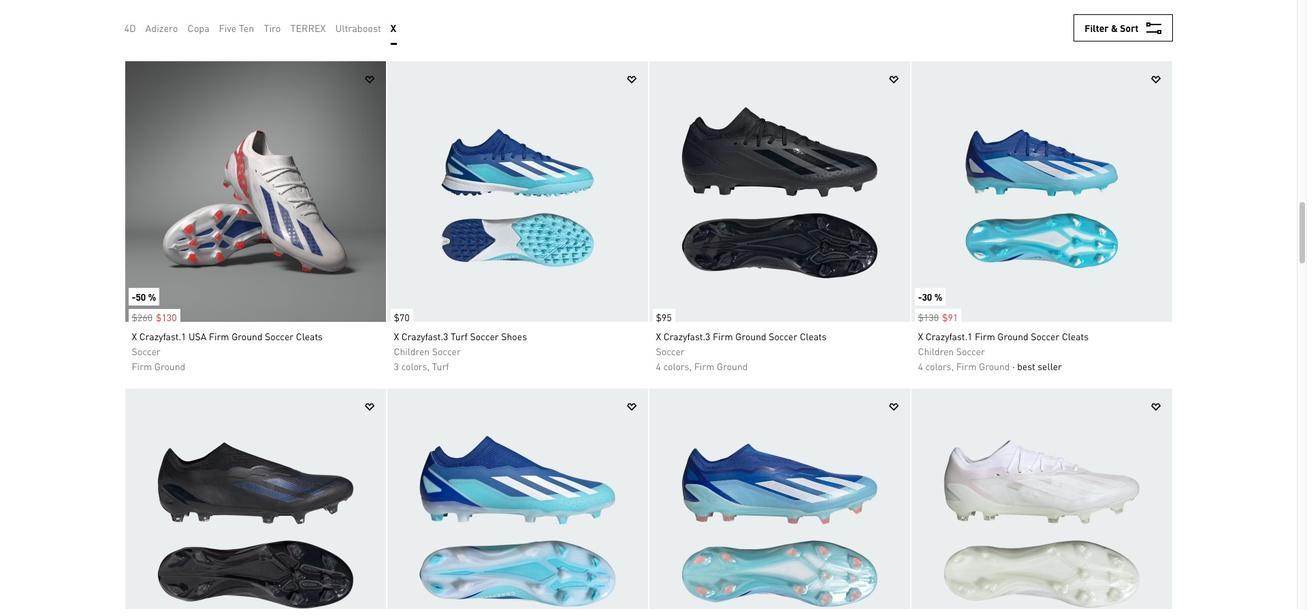 Task type: describe. For each thing, give the bounding box(es) containing it.
$70 link
[[387, 302, 413, 326]]

-50 %
[[132, 291, 156, 303]]

x crazyfast.1 usa firm ground soccer cleats soccer firm ground
[[132, 330, 323, 373]]

children inside x crazyfast.1 firm ground soccer cleats children soccer 4 colors, firm ground · best seller
[[919, 345, 954, 358]]

children soccer blue x crazyfast.1 firm ground soccer cleats image
[[912, 61, 1173, 322]]

cleats for x crazyfast.1 firm ground soccer cleats children soccer 4 colors, firm ground · best seller
[[1063, 330, 1089, 343]]

usa
[[189, 330, 207, 343]]

x for x crazyfast.1 firm ground soccer cleats children soccer 4 colors, firm ground · best seller
[[919, 330, 924, 343]]

- for 30
[[919, 291, 923, 303]]

soccer blue x crazyfast.3 laceless firm ground soccer cleats image
[[387, 389, 648, 610]]

$260
[[132, 311, 153, 324]]

soccer black x crazyfast.1 laceless firm ground soccer cleats image
[[125, 389, 386, 610]]

x crazyfast.1 firm ground soccer cleats children soccer 4 colors, firm ground · best seller
[[919, 330, 1089, 373]]

adizero
[[145, 22, 178, 34]]

terrex
[[291, 22, 326, 34]]

filter
[[1085, 22, 1110, 34]]

x crazyfast.3 turf soccer shoes children soccer 3 colors, turf
[[394, 330, 527, 373]]

$260 $130
[[132, 311, 177, 324]]

x for x
[[391, 22, 397, 34]]

cleats for x crazyfast.1 firm ground soccer cleats
[[1063, 3, 1089, 15]]

x for x crazyfast.3 firm ground soccer cleats soccer 4 colors, firm ground
[[656, 330, 662, 343]]

soccer white x crazyfast.1 usa firm ground soccer cleats image
[[125, 61, 386, 322]]

filter & sort
[[1085, 22, 1139, 34]]

soccer turf
[[394, 18, 423, 45]]

soccer white x crazyfast.1 firm ground soccer cleats image
[[912, 389, 1173, 610]]

tiro
[[264, 22, 281, 34]]

4d
[[124, 22, 136, 34]]

2 horizontal spatial turf
[[451, 330, 468, 343]]

ultraboost link
[[335, 20, 381, 35]]

$70
[[394, 311, 410, 324]]

ten
[[239, 22, 254, 34]]

five ten
[[219, 22, 254, 34]]

cleats for x crazyfast.3 firm ground soccer cleats soccer 4 colors, firm ground
[[800, 330, 827, 343]]

tiro link
[[264, 20, 281, 35]]

children inside x crazyfast.3 turf soccer shoes children soccer 3 colors, turf
[[394, 345, 430, 358]]

% for -30 %
[[935, 291, 943, 303]]

crazyfast.3 for $95
[[664, 330, 711, 343]]

crazyfast.3 for $70
[[402, 330, 449, 343]]

x crazyfast.3 firm ground soccer cleats soccer 4 colors, firm ground
[[656, 330, 827, 373]]

best
[[1018, 360, 1036, 373]]

crazyfast.1 for x crazyfast.1 usa firm ground soccer cleats soccer firm ground
[[139, 330, 186, 343]]

turf inside soccer turf
[[394, 33, 411, 45]]

colors, for 3
[[401, 360, 430, 373]]

$95 link
[[650, 302, 676, 326]]

% for -50 %
[[148, 291, 156, 303]]

five
[[219, 22, 237, 34]]

five ten link
[[219, 20, 254, 35]]



Task type: vqa. For each thing, say whether or not it's contained in the screenshot.
colors inside the Y-3 Country Y-3 2 colors · new
no



Task type: locate. For each thing, give the bounding box(es) containing it.
% right 30
[[935, 291, 943, 303]]

seller
[[1038, 360, 1063, 373]]

2 - from the left
[[919, 291, 923, 303]]

2 vertical spatial turf
[[432, 360, 449, 373]]

1 $130 from the left
[[156, 311, 177, 324]]

copa link
[[188, 20, 210, 35]]

x inside x crazyfast.3 firm ground soccer cleats soccer 4 colors, firm ground
[[656, 330, 662, 343]]

x for x crazyfast.1 usa firm ground soccer cleats soccer firm ground
[[132, 330, 137, 343]]

colors, right 3
[[401, 360, 430, 373]]

50
[[136, 291, 146, 303]]

1 horizontal spatial turf
[[432, 360, 449, 373]]

crazyfast.3 down $70
[[402, 330, 449, 343]]

filter & sort button
[[1074, 14, 1173, 42]]

cleats inside x crazyfast.1 firm ground soccer cleats children soccer 4 colors, firm ground · best seller
[[1063, 330, 1089, 343]]

list
[[124, 11, 406, 45]]

30
[[923, 291, 933, 303]]

x inside list
[[391, 22, 397, 34]]

1 crazyfast.3 from the left
[[402, 330, 449, 343]]

crazyfast.1
[[926, 3, 973, 15], [139, 330, 186, 343], [926, 330, 973, 343]]

4 inside x crazyfast.1 firm ground soccer cleats children soccer 4 colors, firm ground · best seller
[[919, 360, 924, 373]]

1 4 from the left
[[656, 360, 661, 373]]

&
[[1112, 22, 1119, 34]]

x inside x crazyfast.3 turf soccer shoes children soccer 3 colors, turf
[[394, 330, 399, 343]]

turf right ultraboost
[[394, 33, 411, 45]]

4
[[656, 360, 661, 373], [919, 360, 924, 373]]

terrex link
[[291, 20, 326, 35]]

crazyfast.1 inside x crazyfast.1 firm ground soccer cleats children soccer 4 colors, firm ground · best seller
[[926, 330, 973, 343]]

-30 %
[[919, 291, 943, 303]]

0 horizontal spatial %
[[148, 291, 156, 303]]

crazyfast.3 inside x crazyfast.3 turf soccer shoes children soccer 3 colors, turf
[[402, 330, 449, 343]]

- up $260 on the left
[[132, 291, 136, 303]]

x crazyfast.1 firm ground soccer cleats link
[[912, 0, 1173, 60]]

1 % from the left
[[148, 291, 156, 303]]

1 children from the left
[[394, 345, 430, 358]]

1 - from the left
[[132, 291, 136, 303]]

x inside x crazyfast.1 usa firm ground soccer cleats soccer firm ground
[[132, 330, 137, 343]]

3 colors, from the left
[[926, 360, 955, 373]]

2 colors, from the left
[[664, 360, 692, 373]]

x
[[919, 3, 924, 15], [391, 22, 397, 34], [132, 330, 137, 343], [394, 330, 399, 343], [656, 330, 662, 343], [919, 330, 924, 343]]

colors, inside x crazyfast.3 turf soccer shoes children soccer 3 colors, turf
[[401, 360, 430, 373]]

4 inside x crazyfast.3 firm ground soccer cleats soccer 4 colors, firm ground
[[656, 360, 661, 373]]

0 horizontal spatial -
[[132, 291, 136, 303]]

1 horizontal spatial %
[[935, 291, 943, 303]]

x for x crazyfast.1 firm ground soccer cleats
[[919, 3, 924, 15]]

$130 down 30
[[919, 311, 939, 324]]

colors, inside x crazyfast.3 firm ground soccer cleats soccer 4 colors, firm ground
[[664, 360, 692, 373]]

-
[[132, 291, 136, 303], [919, 291, 923, 303]]

·
[[1013, 360, 1015, 373]]

2 4 from the left
[[919, 360, 924, 373]]

sort
[[1121, 22, 1139, 34]]

1 horizontal spatial crazyfast.3
[[664, 330, 711, 343]]

soccer blue x crazyfast.1 laceless firm ground soccer cleats image
[[650, 389, 910, 610]]

x crazyfast.1 firm ground soccer cleats
[[919, 3, 1089, 15]]

soccer link
[[125, 0, 386, 60]]

children
[[394, 345, 430, 358], [919, 345, 954, 358]]

crazyfast.3 inside x crazyfast.3 firm ground soccer cleats soccer 4 colors, firm ground
[[664, 330, 711, 343]]

x link
[[391, 20, 397, 35]]

1 horizontal spatial children
[[919, 345, 954, 358]]

1 horizontal spatial colors,
[[664, 360, 692, 373]]

crazyfast.1 for x crazyfast.1 firm ground soccer cleats children soccer 4 colors, firm ground · best seller
[[926, 330, 973, 343]]

1 horizontal spatial -
[[919, 291, 923, 303]]

firm inside x crazyfast.1 firm ground soccer cleats link
[[975, 3, 996, 15]]

crazyfast.3
[[402, 330, 449, 343], [664, 330, 711, 343]]

crazyfast.1 inside x crazyfast.1 usa firm ground soccer cleats soccer firm ground
[[139, 330, 186, 343]]

1 colors, from the left
[[401, 360, 430, 373]]

turf left shoes
[[451, 330, 468, 343]]

cleats inside x crazyfast.3 firm ground soccer cleats soccer 4 colors, firm ground
[[800, 330, 827, 343]]

x inside x crazyfast.1 firm ground soccer cleats children soccer 4 colors, firm ground · best seller
[[919, 330, 924, 343]]

crazyfast.3 down $95
[[664, 330, 711, 343]]

- for 50
[[132, 291, 136, 303]]

colors,
[[401, 360, 430, 373], [664, 360, 692, 373], [926, 360, 955, 373]]

$91
[[943, 311, 959, 324]]

0 horizontal spatial children
[[394, 345, 430, 358]]

children down $130 $91
[[919, 345, 954, 358]]

1 horizontal spatial 4
[[919, 360, 924, 373]]

list containing 4d
[[124, 11, 406, 45]]

$95
[[656, 311, 672, 324]]

4d link
[[124, 20, 136, 35]]

0 horizontal spatial crazyfast.3
[[402, 330, 449, 343]]

$130
[[156, 311, 177, 324], [919, 311, 939, 324]]

cleats
[[1063, 3, 1089, 15], [296, 330, 323, 343], [800, 330, 827, 343], [1063, 330, 1089, 343]]

2 % from the left
[[935, 291, 943, 303]]

cleats inside x crazyfast.1 usa firm ground soccer cleats soccer firm ground
[[296, 330, 323, 343]]

1 horizontal spatial $130
[[919, 311, 939, 324]]

$130 right $260 on the left
[[156, 311, 177, 324]]

3
[[394, 360, 399, 373]]

turf
[[394, 33, 411, 45], [451, 330, 468, 343], [432, 360, 449, 373]]

soccer
[[1031, 3, 1060, 15], [132, 18, 161, 30], [394, 18, 423, 30], [265, 330, 294, 343], [470, 330, 499, 343], [769, 330, 798, 343], [1031, 330, 1060, 343], [132, 345, 161, 358], [432, 345, 461, 358], [656, 345, 685, 358], [957, 345, 986, 358]]

0 horizontal spatial turf
[[394, 33, 411, 45]]

children soccer blue x crazyfast.3 turf soccer shoes image
[[387, 61, 648, 322]]

firm
[[975, 3, 996, 15], [209, 330, 229, 343], [713, 330, 734, 343], [975, 330, 996, 343], [132, 360, 152, 373], [695, 360, 715, 373], [957, 360, 977, 373]]

copa
[[188, 22, 210, 34]]

$130 $91
[[919, 311, 959, 324]]

2 crazyfast.3 from the left
[[664, 330, 711, 343]]

0 horizontal spatial colors,
[[401, 360, 430, 373]]

adizero link
[[145, 20, 178, 35]]

soccer black x crazyfast.3 firm ground soccer cleats image
[[650, 61, 910, 322]]

crazyfast.1 for x crazyfast.1 firm ground soccer cleats
[[926, 3, 973, 15]]

ground
[[998, 3, 1029, 15], [232, 330, 263, 343], [736, 330, 767, 343], [998, 330, 1029, 343], [155, 360, 185, 373], [717, 360, 748, 373], [980, 360, 1011, 373]]

crazyfast.1 inside x crazyfast.1 firm ground soccer cleats link
[[926, 3, 973, 15]]

2 horizontal spatial colors,
[[926, 360, 955, 373]]

2 $130 from the left
[[919, 311, 939, 324]]

colors, inside x crazyfast.1 firm ground soccer cleats children soccer 4 colors, firm ground · best seller
[[926, 360, 955, 373]]

- up $130 $91
[[919, 291, 923, 303]]

x for x crazyfast.3 turf soccer shoes children soccer 3 colors, turf
[[394, 330, 399, 343]]

turf right 3
[[432, 360, 449, 373]]

4 down $95
[[656, 360, 661, 373]]

shoes
[[502, 330, 527, 343]]

% right 50
[[148, 291, 156, 303]]

colors, for 4
[[664, 360, 692, 373]]

4 down $130 $91
[[919, 360, 924, 373]]

0 horizontal spatial 4
[[656, 360, 661, 373]]

1 vertical spatial turf
[[451, 330, 468, 343]]

ultraboost
[[335, 22, 381, 34]]

%
[[148, 291, 156, 303], [935, 291, 943, 303]]

0 horizontal spatial $130
[[156, 311, 177, 324]]

0 vertical spatial turf
[[394, 33, 411, 45]]

colors, down $95
[[664, 360, 692, 373]]

colors, down $130 $91
[[926, 360, 955, 373]]

2 children from the left
[[919, 345, 954, 358]]

children up 3
[[394, 345, 430, 358]]



